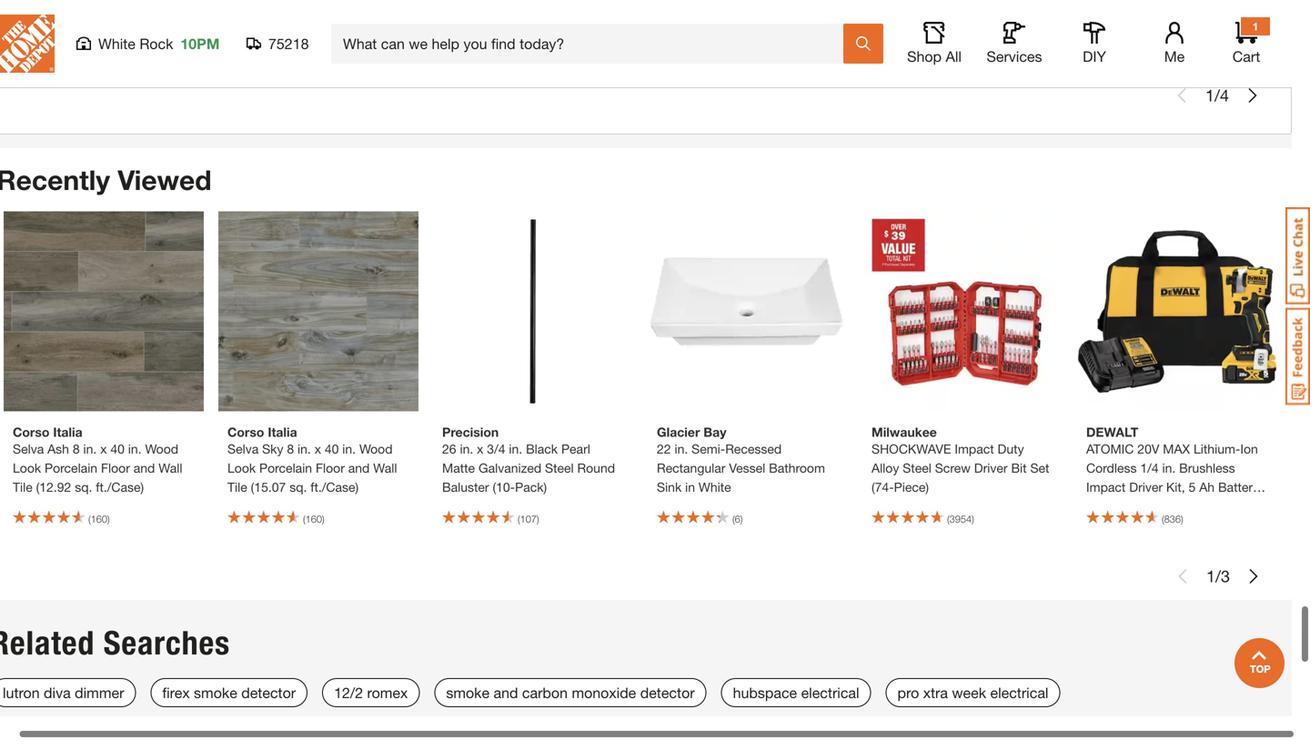 Task type: describe. For each thing, give the bounding box(es) containing it.
week
[[952, 685, 986, 702]]

(15.07
[[251, 480, 286, 495]]

firex smoke detector
[[162, 685, 296, 702]]

corso for sky
[[227, 425, 264, 440]]

pro xtra week electrical link
[[886, 679, 1060, 708]]

5 to from the left
[[1168, 25, 1182, 42]]

75218
[[268, 35, 309, 52]]

in. inside glacier bay 22 in. semi-recessed rectangular vessel bathroom sink in white
[[675, 442, 688, 457]]

wall for selva ash 8 in. x 40 in. wood look porcelain floor and wall tile (12.92 sq. ft./case)
[[159, 461, 182, 476]]

2 add to cart from the left
[[274, 25, 353, 42]]

40 for sky
[[325, 442, 339, 457]]

(10-
[[493, 480, 515, 495]]

dewalt
[[1086, 425, 1138, 440]]

12/2
[[334, 685, 363, 702]]

porcelain for (12.92
[[45, 461, 97, 476]]

battery,
[[1218, 480, 1262, 495]]

) for ash
[[107, 514, 110, 525]]

1 to from the left
[[90, 25, 104, 42]]

107
[[520, 514, 537, 525]]

firex
[[162, 685, 190, 702]]

tile for selva ash 8 in. x 40 in. wood look porcelain floor and wall tile (12.92 sq. ft./case)
[[13, 480, 33, 495]]

screw
[[935, 461, 971, 476]]

3 add to cart from the left
[[489, 25, 569, 42]]

round
[[577, 461, 615, 476]]

2 to from the left
[[305, 25, 319, 42]]

brushless
[[1179, 461, 1235, 476]]

dewalt atomic 20v max lithium-ion cordless 1/4 in. brushless impact driver kit, 5 ah battery, charger, and bag
[[1086, 425, 1262, 514]]

26 in. x 3/4 in. black pearl matte galvanized steel round baluster (10-pack) image
[[433, 211, 633, 412]]

160 for (12.92
[[91, 514, 107, 525]]

look for (12.92
[[13, 461, 41, 476]]

) for duty
[[972, 514, 974, 525]]

1 add to cart button from the left
[[6, 14, 189, 54]]

75218 button
[[247, 35, 309, 53]]

xtra
[[923, 685, 948, 702]]

and inside corso italia selva ash 8 in. x 40 in. wood look porcelain floor and wall tile (12.92 sq. ft./case)
[[133, 461, 155, 476]]

( 107 )
[[518, 514, 539, 525]]

1/4
[[1140, 461, 1159, 476]]

( 836 )
[[1162, 514, 1183, 525]]

milwaukee
[[872, 425, 937, 440]]

22 in. semi-recessed rectangular vessel bathroom sink in white image
[[648, 211, 848, 412]]

lutron diva dimmer
[[3, 685, 124, 702]]

charger,
[[1086, 499, 1134, 514]]

corso italia selva sky 8 in. x 40 in. wood look porcelain floor and wall tile (15.07 sq. ft./case)
[[227, 425, 397, 495]]

4 add to cart from the left
[[920, 25, 1000, 42]]

( 160 ) for (15.07
[[303, 514, 324, 525]]

( 6 )
[[732, 514, 743, 525]]

cart 1
[[1232, 20, 1260, 65]]

5 add to cart button from the left
[[1084, 14, 1267, 54]]

smoke inside the firex smoke detector link
[[194, 685, 237, 702]]

) for sky
[[322, 514, 324, 525]]

galvanized
[[478, 461, 541, 476]]

sq. for (15.07
[[289, 480, 307, 495]]

wood for selva ash 8 in. x 40 in. wood look porcelain floor and wall tile (12.92 sq. ft./case)
[[145, 442, 178, 457]]

me
[[1164, 48, 1185, 65]]

4
[[1220, 85, 1229, 105]]

10pm
[[180, 35, 220, 52]]

What can we help you find today? search field
[[343, 25, 842, 63]]

shop all button
[[905, 22, 963, 66]]

/ for 3
[[1215, 567, 1221, 586]]

glacier bay 22 in. semi-recessed rectangular vessel bathroom sink in white
[[657, 425, 825, 495]]

kit,
[[1166, 480, 1185, 495]]

wall for selva sky 8 in. x 40 in. wood look porcelain floor and wall tile (15.07 sq. ft./case)
[[373, 461, 397, 476]]

cordless
[[1086, 461, 1137, 476]]

in
[[685, 480, 695, 495]]

italia for sky
[[268, 425, 297, 440]]

all
[[946, 48, 962, 65]]

driver inside dewalt atomic 20v max lithium-ion cordless 1/4 in. brushless impact driver kit, 5 ah battery, charger, and bag
[[1129, 480, 1163, 495]]

live chat image
[[1285, 207, 1310, 305]]

diy
[[1083, 48, 1106, 65]]

4 add from the left
[[920, 25, 948, 42]]

3954
[[949, 514, 972, 525]]

carbon
[[522, 685, 568, 702]]

hubspace electrical
[[733, 685, 859, 702]]

viewed
[[118, 164, 212, 196]]

rectangular
[[657, 461, 725, 476]]

pack)
[[515, 480, 547, 495]]

1 detector from the left
[[241, 685, 296, 702]]

) for max
[[1181, 514, 1183, 525]]

( for duty
[[947, 514, 949, 525]]

1 inside cart 1
[[1252, 20, 1258, 33]]

duty
[[998, 442, 1024, 457]]

shop all
[[907, 48, 962, 65]]

ft./case) for (12.92
[[96, 480, 144, 495]]

rock
[[140, 35, 173, 52]]

( for x
[[518, 514, 520, 525]]

vessel
[[729, 461, 765, 476]]

floor for (15.07
[[316, 461, 345, 476]]

floor for (12.92
[[101, 461, 130, 476]]

pearl
[[561, 442, 590, 457]]

sink
[[657, 480, 682, 495]]

8 for sky
[[287, 442, 294, 457]]

bathroom
[[769, 461, 825, 476]]

3 add from the left
[[489, 25, 517, 42]]

romex
[[367, 685, 408, 702]]

bag
[[1163, 499, 1185, 514]]

recently viewed
[[0, 164, 212, 196]]

wood for selva sky 8 in. x 40 in. wood look porcelain floor and wall tile (15.07 sq. ft./case)
[[359, 442, 393, 457]]

5 add from the left
[[1136, 25, 1164, 42]]

hubspace
[[733, 685, 797, 702]]

steel inside precision 26 in. x 3/4 in. black pearl matte galvanized steel round baluster (10-pack)
[[545, 461, 574, 476]]

baluster
[[442, 480, 489, 495]]

bit
[[1011, 461, 1027, 476]]

smoke inside smoke and carbon monoxide detector link
[[446, 685, 489, 702]]

feedback link image
[[1285, 307, 1310, 406]]

3
[[1221, 567, 1230, 586]]

hubspace electrical link
[[721, 679, 871, 708]]

selva for selva ash 8 in. x 40 in. wood look porcelain floor and wall tile (12.92 sq. ft./case)
[[13, 442, 44, 457]]

ash
[[47, 442, 69, 457]]

precision
[[442, 425, 499, 440]]

monoxide
[[572, 685, 636, 702]]

smoke and carbon monoxide detector link
[[434, 679, 706, 708]]

2 add to cart button from the left
[[222, 14, 405, 54]]

836
[[1164, 514, 1181, 525]]

selva for selva sky 8 in. x 40 in. wood look porcelain floor and wall tile (15.07 sq. ft./case)
[[227, 442, 259, 457]]

atomic 20v max lithium-ion cordless 1/4 in. brushless impact driver kit, 5 ah battery, charger, and bag image
[[1077, 211, 1277, 412]]

pro xtra week electrical
[[897, 685, 1048, 702]]



Task type: locate. For each thing, give the bounding box(es) containing it.
impact inside milwaukee shockwave impact duty alloy steel screw driver bit set (74-piece)
[[955, 442, 994, 457]]

12/2 romex link
[[322, 679, 420, 708]]

next slide image right 4 on the top of page
[[1245, 88, 1260, 103]]

porcelain for (15.07
[[259, 461, 312, 476]]

1 ft./case) from the left
[[96, 480, 144, 495]]

in. inside dewalt atomic 20v max lithium-ion cordless 1/4 in. brushless impact driver kit, 5 ah battery, charger, and bag
[[1162, 461, 1176, 476]]

1 horizontal spatial impact
[[1086, 480, 1126, 495]]

smoke and carbon monoxide detector
[[446, 685, 695, 702]]

look up (12.92
[[13, 461, 41, 476]]

1 wall from the left
[[159, 461, 182, 476]]

2 look from the left
[[227, 461, 256, 476]]

0 vertical spatial impact
[[955, 442, 994, 457]]

precision 26 in. x 3/4 in. black pearl matte galvanized steel round baluster (10-pack)
[[442, 425, 615, 495]]

5 add to cart from the left
[[1136, 25, 1216, 42]]

2 sq. from the left
[[289, 480, 307, 495]]

wall inside corso italia selva ash 8 in. x 40 in. wood look porcelain floor and wall tile (12.92 sq. ft./case)
[[159, 461, 182, 476]]

5 ( from the left
[[947, 514, 949, 525]]

) down the kit,
[[1181, 514, 1183, 525]]

white inside glacier bay 22 in. semi-recessed rectangular vessel bathroom sink in white
[[699, 480, 731, 495]]

x
[[100, 442, 107, 457], [314, 442, 321, 457], [477, 442, 483, 457]]

1 sq. from the left
[[75, 480, 92, 495]]

searches
[[104, 624, 230, 663]]

selva left "ash"
[[13, 442, 44, 457]]

steel inside milwaukee shockwave impact duty alloy steel screw driver bit set (74-piece)
[[903, 461, 931, 476]]

1 horizontal spatial italia
[[268, 425, 297, 440]]

driver inside milwaukee shockwave impact duty alloy steel screw driver bit set (74-piece)
[[974, 461, 1008, 476]]

driver down 1/4
[[1129, 480, 1163, 495]]

1 selva from the left
[[13, 442, 44, 457]]

2 porcelain from the left
[[259, 461, 312, 476]]

impact up "charger,"
[[1086, 480, 1126, 495]]

1 160 from the left
[[91, 514, 107, 525]]

2 vertical spatial 1
[[1206, 567, 1215, 586]]

4 ( from the left
[[732, 514, 735, 525]]

porcelain down "ash"
[[45, 461, 97, 476]]

lutron diva dimmer link
[[0, 679, 136, 708]]

/ right this is the first slide icon
[[1214, 85, 1220, 105]]

electrical right hubspace
[[801, 685, 859, 702]]

6 ( from the left
[[1162, 514, 1164, 525]]

1 wood from the left
[[145, 442, 178, 457]]

steel up piece)
[[903, 461, 931, 476]]

floor inside "corso italia selva sky 8 in. x 40 in. wood look porcelain floor and wall tile (15.07 sq. ft./case)"
[[316, 461, 345, 476]]

1 electrical from the left
[[801, 685, 859, 702]]

12/2 romex
[[334, 685, 408, 702]]

1 left 3
[[1206, 567, 1215, 586]]

next slide image for 4
[[1245, 88, 1260, 103]]

2 wood from the left
[[359, 442, 393, 457]]

look inside "corso italia selva sky 8 in. x 40 in. wood look porcelain floor and wall tile (15.07 sq. ft./case)"
[[227, 461, 256, 476]]

x inside precision 26 in. x 3/4 in. black pearl matte galvanized steel round baluster (10-pack)
[[477, 442, 483, 457]]

) for x
[[537, 514, 539, 525]]

2 corso from the left
[[227, 425, 264, 440]]

services
[[987, 48, 1042, 65]]

1 horizontal spatial electrical
[[990, 685, 1048, 702]]

1 vertical spatial /
[[1215, 567, 1221, 586]]

selva
[[13, 442, 44, 457], [227, 442, 259, 457]]

1 for 1 / 3
[[1206, 567, 1215, 586]]

2 x from the left
[[314, 442, 321, 457]]

white rock 10pm
[[98, 35, 220, 52]]

italia up "ash"
[[53, 425, 83, 440]]

2 40 from the left
[[325, 442, 339, 457]]

services button
[[985, 22, 1043, 66]]

corso inside corso italia selva ash 8 in. x 40 in. wood look porcelain floor and wall tile (12.92 sq. ft./case)
[[13, 425, 50, 440]]

0 horizontal spatial wood
[[145, 442, 178, 457]]

wood inside "corso italia selva sky 8 in. x 40 in. wood look porcelain floor and wall tile (15.07 sq. ft./case)"
[[359, 442, 393, 457]]

2 electrical from the left
[[990, 685, 1048, 702]]

black
[[526, 442, 558, 457]]

lithium-
[[1194, 442, 1240, 457]]

) down 'pack)'
[[537, 514, 539, 525]]

x right "ash"
[[100, 442, 107, 457]]

( for in.
[[732, 514, 735, 525]]

160 for (15.07
[[305, 514, 322, 525]]

6 ) from the left
[[1181, 514, 1183, 525]]

look up the (15.07
[[227, 461, 256, 476]]

semi-
[[692, 442, 725, 457]]

1 8 from the left
[[73, 442, 80, 457]]

1 horizontal spatial white
[[699, 480, 731, 495]]

2 horizontal spatial x
[[477, 442, 483, 457]]

0 vertical spatial next slide image
[[1245, 88, 1260, 103]]

1 horizontal spatial selva
[[227, 442, 259, 457]]

ft./case) right the (15.07
[[310, 480, 359, 495]]

0 horizontal spatial white
[[98, 35, 135, 52]]

ion
[[1240, 442, 1258, 457]]

3 add to cart button from the left
[[438, 14, 620, 54]]

selva sky 8 in. x 40 in. wood look porcelain floor and wall tile (15.07 sq. ft./case) image
[[218, 211, 418, 412]]

impact up screw
[[955, 442, 994, 457]]

selva left sky
[[227, 442, 259, 457]]

1 horizontal spatial tile
[[227, 480, 247, 495]]

set
[[1030, 461, 1049, 476]]

wood
[[145, 442, 178, 457], [359, 442, 393, 457]]

1 horizontal spatial ( 160 )
[[303, 514, 324, 525]]

next slide image
[[1245, 88, 1260, 103], [1246, 569, 1261, 584]]

1 horizontal spatial corso
[[227, 425, 264, 440]]

x for sky
[[314, 442, 321, 457]]

20v
[[1137, 442, 1159, 457]]

selva inside corso italia selva ash 8 in. x 40 in. wood look porcelain floor and wall tile (12.92 sq. ft./case)
[[13, 442, 44, 457]]

matte
[[442, 461, 475, 476]]

1 / 4
[[1205, 85, 1229, 105]]

1 horizontal spatial smoke
[[446, 685, 489, 702]]

wall inside "corso italia selva sky 8 in. x 40 in. wood look porcelain floor and wall tile (15.07 sq. ft./case)"
[[373, 461, 397, 476]]

5 ) from the left
[[972, 514, 974, 525]]

sq. right (12.92
[[75, 480, 92, 495]]

driver down the duty
[[974, 461, 1008, 476]]

6
[[735, 514, 740, 525]]

floor
[[101, 461, 130, 476], [316, 461, 345, 476]]

1 right me button
[[1252, 20, 1258, 33]]

( 160 )
[[88, 514, 110, 525], [303, 514, 324, 525]]

corso italia selva ash 8 in. x 40 in. wood look porcelain floor and wall tile (12.92 sq. ft./case)
[[13, 425, 182, 495]]

next slide image for 3
[[1246, 569, 1261, 584]]

next slide image right 3
[[1246, 569, 1261, 584]]

3 ) from the left
[[537, 514, 539, 525]]

)
[[107, 514, 110, 525], [322, 514, 324, 525], [537, 514, 539, 525], [740, 514, 743, 525], [972, 514, 974, 525], [1181, 514, 1183, 525]]

related searches
[[0, 624, 230, 663]]

0 vertical spatial driver
[[974, 461, 1008, 476]]

1 x from the left
[[100, 442, 107, 457]]

8 right sky
[[287, 442, 294, 457]]

2 steel from the left
[[903, 461, 931, 476]]

160 down corso italia selva ash 8 in. x 40 in. wood look porcelain floor and wall tile (12.92 sq. ft./case)
[[91, 514, 107, 525]]

italia inside corso italia selva ash 8 in. x 40 in. wood look porcelain floor and wall tile (12.92 sq. ft./case)
[[53, 425, 83, 440]]

40 inside "corso italia selva sky 8 in. x 40 in. wood look porcelain floor and wall tile (15.07 sq. ft./case)"
[[325, 442, 339, 457]]

2 selva from the left
[[227, 442, 259, 457]]

smoke left carbon at the bottom left
[[446, 685, 489, 702]]

1 horizontal spatial detector
[[640, 685, 695, 702]]

electrical right week
[[990, 685, 1048, 702]]

160
[[91, 514, 107, 525], [305, 514, 322, 525]]

1 smoke from the left
[[194, 685, 237, 702]]

tile inside "corso italia selva sky 8 in. x 40 in. wood look porcelain floor and wall tile (15.07 sq. ft./case)"
[[227, 480, 247, 495]]

0 horizontal spatial tile
[[13, 480, 33, 495]]

26
[[442, 442, 456, 457]]

1 vertical spatial driver
[[1129, 480, 1163, 495]]

40
[[110, 442, 125, 457], [325, 442, 339, 457]]

( for sky
[[303, 514, 305, 525]]

5
[[1189, 480, 1196, 495]]

1 floor from the left
[[101, 461, 130, 476]]

x left 3/4
[[477, 442, 483, 457]]

italia
[[53, 425, 83, 440], [268, 425, 297, 440]]

italia for ash
[[53, 425, 83, 440]]

1 left 4 on the top of page
[[1205, 85, 1214, 105]]

x for ash
[[100, 442, 107, 457]]

and
[[133, 461, 155, 476], [348, 461, 370, 476], [1138, 499, 1159, 514], [494, 685, 518, 702]]

ft./case) inside corso italia selva ash 8 in. x 40 in. wood look porcelain floor and wall tile (12.92 sq. ft./case)
[[96, 480, 144, 495]]

1 / 3
[[1206, 567, 1230, 586]]

the home depot logo image
[[0, 15, 55, 73]]

) down "corso italia selva sky 8 in. x 40 in. wood look porcelain floor and wall tile (15.07 sq. ft./case)"
[[322, 514, 324, 525]]

look inside corso italia selva ash 8 in. x 40 in. wood look porcelain floor and wall tile (12.92 sq. ft./case)
[[13, 461, 41, 476]]

1 steel from the left
[[545, 461, 574, 476]]

0 horizontal spatial wall
[[159, 461, 182, 476]]

1 porcelain from the left
[[45, 461, 97, 476]]

diy button
[[1065, 22, 1124, 66]]

1 add to cart from the left
[[58, 25, 138, 42]]

) for in.
[[740, 514, 743, 525]]

2 floor from the left
[[316, 461, 345, 476]]

4 ) from the left
[[740, 514, 743, 525]]

white right "in"
[[699, 480, 731, 495]]

0 horizontal spatial 40
[[110, 442, 125, 457]]

corso
[[13, 425, 50, 440], [227, 425, 264, 440]]

related
[[0, 624, 95, 663]]

1 tile from the left
[[13, 480, 33, 495]]

( 160 ) for (12.92
[[88, 514, 110, 525]]

1 ) from the left
[[107, 514, 110, 525]]

) down vessel
[[740, 514, 743, 525]]

0 horizontal spatial impact
[[955, 442, 994, 457]]

0 horizontal spatial sq.
[[75, 480, 92, 495]]

1 horizontal spatial wood
[[359, 442, 393, 457]]

0 vertical spatial 1
[[1252, 20, 1258, 33]]

( 3954 )
[[947, 514, 974, 525]]

40 for ash
[[110, 442, 125, 457]]

(12.92
[[36, 480, 71, 495]]

detector left 12/2
[[241, 685, 296, 702]]

0 horizontal spatial x
[[100, 442, 107, 457]]

1 vertical spatial impact
[[1086, 480, 1126, 495]]

porcelain down sky
[[259, 461, 312, 476]]

0 horizontal spatial steel
[[545, 461, 574, 476]]

0 horizontal spatial corso
[[13, 425, 50, 440]]

22
[[657, 442, 671, 457]]

corso up "ash"
[[13, 425, 50, 440]]

1 look from the left
[[13, 461, 41, 476]]

ah
[[1199, 480, 1215, 495]]

corso inside "corso italia selva sky 8 in. x 40 in. wood look porcelain floor and wall tile (15.07 sq. ft./case)"
[[227, 425, 264, 440]]

ft./case) for (15.07
[[310, 480, 359, 495]]

1 horizontal spatial 8
[[287, 442, 294, 457]]

piece)
[[894, 480, 929, 495]]

8 inside "corso italia selva sky 8 in. x 40 in. wood look porcelain floor and wall tile (15.07 sq. ft./case)"
[[287, 442, 294, 457]]

2 ( 160 ) from the left
[[303, 514, 324, 525]]

2 160 from the left
[[305, 514, 322, 525]]

1 horizontal spatial 40
[[325, 442, 339, 457]]

8 inside corso italia selva ash 8 in. x 40 in. wood look porcelain floor and wall tile (12.92 sq. ft./case)
[[73, 442, 80, 457]]

/ for 4
[[1214, 85, 1220, 105]]

sky
[[262, 442, 283, 457]]

0 horizontal spatial driver
[[974, 461, 1008, 476]]

(74-
[[872, 480, 894, 495]]

1 horizontal spatial steel
[[903, 461, 931, 476]]

4 to from the left
[[952, 25, 966, 42]]

/ right this is the first slide image at the right bottom of the page
[[1215, 567, 1221, 586]]

1 horizontal spatial porcelain
[[259, 461, 312, 476]]

lutron
[[3, 685, 40, 702]]

wood inside corso italia selva ash 8 in. x 40 in. wood look porcelain floor and wall tile (12.92 sq. ft./case)
[[145, 442, 178, 457]]

tile inside corso italia selva ash 8 in. x 40 in. wood look porcelain floor and wall tile (12.92 sq. ft./case)
[[13, 480, 33, 495]]

sq. inside "corso italia selva sky 8 in. x 40 in. wood look porcelain floor and wall tile (15.07 sq. ft./case)"
[[289, 480, 307, 495]]

1 horizontal spatial 160
[[305, 514, 322, 525]]

( 160 ) down corso italia selva ash 8 in. x 40 in. wood look porcelain floor and wall tile (12.92 sq. ft./case)
[[88, 514, 110, 525]]

0 vertical spatial white
[[98, 35, 135, 52]]

1 horizontal spatial floor
[[316, 461, 345, 476]]

max
[[1163, 442, 1190, 457]]

sq. inside corso italia selva ash 8 in. x 40 in. wood look porcelain floor and wall tile (12.92 sq. ft./case)
[[75, 480, 92, 495]]

ft./case)
[[96, 480, 144, 495], [310, 480, 359, 495]]

italia inside "corso italia selva sky 8 in. x 40 in. wood look porcelain floor and wall tile (15.07 sq. ft./case)"
[[268, 425, 297, 440]]

steel
[[545, 461, 574, 476], [903, 461, 931, 476]]

ft./case) inside "corso italia selva sky 8 in. x 40 in. wood look porcelain floor and wall tile (15.07 sq. ft./case)"
[[310, 480, 359, 495]]

this is the first slide image
[[1175, 569, 1190, 584]]

2 ft./case) from the left
[[310, 480, 359, 495]]

selva inside "corso italia selva sky 8 in. x 40 in. wood look porcelain floor and wall tile (15.07 sq. ft./case)"
[[227, 442, 259, 457]]

0 vertical spatial /
[[1214, 85, 1220, 105]]

2 ( from the left
[[303, 514, 305, 525]]

0 horizontal spatial 8
[[73, 442, 80, 457]]

2 italia from the left
[[268, 425, 297, 440]]

detector
[[241, 685, 296, 702], [640, 685, 695, 702]]

(
[[88, 514, 91, 525], [303, 514, 305, 525], [518, 514, 520, 525], [732, 514, 735, 525], [947, 514, 949, 525], [1162, 514, 1164, 525]]

1 vertical spatial white
[[699, 480, 731, 495]]

corso up sky
[[227, 425, 264, 440]]

2 ) from the left
[[322, 514, 324, 525]]

this is the first slide image
[[1174, 88, 1189, 103]]

2 smoke from the left
[[446, 685, 489, 702]]

0 horizontal spatial 160
[[91, 514, 107, 525]]

0 horizontal spatial ft./case)
[[96, 480, 144, 495]]

x inside "corso italia selva sky 8 in. x 40 in. wood look porcelain floor and wall tile (15.07 sq. ft./case)"
[[314, 442, 321, 457]]

1 horizontal spatial driver
[[1129, 480, 1163, 495]]

steel down pearl
[[545, 461, 574, 476]]

recessed
[[725, 442, 782, 457]]

1 vertical spatial 1
[[1205, 85, 1214, 105]]

1 ( 160 ) from the left
[[88, 514, 110, 525]]

wall
[[159, 461, 182, 476], [373, 461, 397, 476]]

8 for ash
[[73, 442, 80, 457]]

) down milwaukee shockwave impact duty alloy steel screw driver bit set (74-piece)
[[972, 514, 974, 525]]

shockwave
[[872, 442, 951, 457]]

( for ash
[[88, 514, 91, 525]]

1 horizontal spatial ft./case)
[[310, 480, 359, 495]]

impact
[[955, 442, 994, 457], [1086, 480, 1126, 495]]

tile left (12.92
[[13, 480, 33, 495]]

white
[[98, 35, 135, 52], [699, 480, 731, 495]]

tile left the (15.07
[[227, 480, 247, 495]]

0 horizontal spatial electrical
[[801, 685, 859, 702]]

1 horizontal spatial sq.
[[289, 480, 307, 495]]

sq. for (12.92
[[75, 480, 92, 495]]

white left "rock"
[[98, 35, 135, 52]]

1 ( from the left
[[88, 514, 91, 525]]

and inside "corso italia selva sky 8 in. x 40 in. wood look porcelain floor and wall tile (15.07 sq. ft./case)"
[[348, 461, 370, 476]]

0 horizontal spatial ( 160 )
[[88, 514, 110, 525]]

smoke
[[194, 685, 237, 702], [446, 685, 489, 702]]

shop
[[907, 48, 942, 65]]

160 down "corso italia selva sky 8 in. x 40 in. wood look porcelain floor and wall tile (15.07 sq. ft./case)"
[[305, 514, 322, 525]]

1 horizontal spatial x
[[314, 442, 321, 457]]

0 horizontal spatial floor
[[101, 461, 130, 476]]

milwaukee shockwave impact duty alloy steel screw driver bit set (74-piece)
[[872, 425, 1049, 495]]

1 add from the left
[[58, 25, 86, 42]]

0 horizontal spatial detector
[[241, 685, 296, 702]]

2 wall from the left
[[373, 461, 397, 476]]

porcelain inside corso italia selva ash 8 in. x 40 in. wood look porcelain floor and wall tile (12.92 sq. ft./case)
[[45, 461, 97, 476]]

2 add from the left
[[274, 25, 301, 42]]

( for max
[[1162, 514, 1164, 525]]

detector right 'monoxide'
[[640, 685, 695, 702]]

) down corso italia selva ash 8 in. x 40 in. wood look porcelain floor and wall tile (12.92 sq. ft./case)
[[107, 514, 110, 525]]

0 horizontal spatial look
[[13, 461, 41, 476]]

bay
[[703, 425, 726, 440]]

pro
[[897, 685, 919, 702]]

1 horizontal spatial wall
[[373, 461, 397, 476]]

3 x from the left
[[477, 442, 483, 457]]

( 160 ) down "corso italia selva sky 8 in. x 40 in. wood look porcelain floor and wall tile (15.07 sq. ft./case)"
[[303, 514, 324, 525]]

firex smoke detector link
[[150, 679, 308, 708]]

x inside corso italia selva ash 8 in. x 40 in. wood look porcelain floor and wall tile (12.92 sq. ft./case)
[[100, 442, 107, 457]]

1 40 from the left
[[110, 442, 125, 457]]

40 right sky
[[325, 442, 339, 457]]

add
[[58, 25, 86, 42], [274, 25, 301, 42], [489, 25, 517, 42], [920, 25, 948, 42], [1136, 25, 1164, 42]]

corso for ash
[[13, 425, 50, 440]]

2 8 from the left
[[287, 442, 294, 457]]

dimmer
[[75, 685, 124, 702]]

0 horizontal spatial porcelain
[[45, 461, 97, 476]]

0 horizontal spatial italia
[[53, 425, 83, 440]]

8 right "ash"
[[73, 442, 80, 457]]

/
[[1214, 85, 1220, 105], [1215, 567, 1221, 586]]

4 add to cart button from the left
[[869, 14, 1052, 54]]

1 corso from the left
[[13, 425, 50, 440]]

x right sky
[[314, 442, 321, 457]]

40 inside corso italia selva ash 8 in. x 40 in. wood look porcelain floor and wall tile (12.92 sq. ft./case)
[[110, 442, 125, 457]]

sq. right the (15.07
[[289, 480, 307, 495]]

0 horizontal spatial selva
[[13, 442, 44, 457]]

add to cart button
[[6, 14, 189, 54], [222, 14, 405, 54], [438, 14, 620, 54], [869, 14, 1052, 54], [1084, 14, 1267, 54]]

italia up sky
[[268, 425, 297, 440]]

1 horizontal spatial look
[[227, 461, 256, 476]]

porcelain inside "corso italia selva sky 8 in. x 40 in. wood look porcelain floor and wall tile (15.07 sq. ft./case)"
[[259, 461, 312, 476]]

3 ( from the left
[[518, 514, 520, 525]]

and inside dewalt atomic 20v max lithium-ion cordless 1/4 in. brushless impact driver kit, 5 ah battery, charger, and bag
[[1138, 499, 1159, 514]]

porcelain
[[45, 461, 97, 476], [259, 461, 312, 476]]

selva ash 8 in. x 40 in. wood look porcelain floor and wall tile (12.92 sq. ft./case) image
[[4, 211, 204, 412]]

3 to from the left
[[521, 25, 535, 42]]

impact inside dewalt atomic 20v max lithium-ion cordless 1/4 in. brushless impact driver kit, 5 ah battery, charger, and bag
[[1086, 480, 1126, 495]]

floor inside corso italia selva ash 8 in. x 40 in. wood look porcelain floor and wall tile (12.92 sq. ft./case)
[[101, 461, 130, 476]]

shockwave impact duty alloy steel screw driver bit set (74-piece) image
[[862, 211, 1063, 412]]

2 tile from the left
[[227, 480, 247, 495]]

alloy
[[872, 461, 899, 476]]

2 detector from the left
[[640, 685, 695, 702]]

1 for 1 / 4
[[1205, 85, 1214, 105]]

ft./case) right (12.92
[[96, 480, 144, 495]]

smoke right firex
[[194, 685, 237, 702]]

tile for selva sky 8 in. x 40 in. wood look porcelain floor and wall tile (15.07 sq. ft./case)
[[227, 480, 247, 495]]

1 vertical spatial next slide image
[[1246, 569, 1261, 584]]

40 right "ash"
[[110, 442, 125, 457]]

0 horizontal spatial smoke
[[194, 685, 237, 702]]

me button
[[1145, 22, 1204, 66]]

1 italia from the left
[[53, 425, 83, 440]]

look for (15.07
[[227, 461, 256, 476]]



Task type: vqa. For each thing, say whether or not it's contained in the screenshot.
'Oswell 4 in. Centerset Double-Handle High-Arc Bathroom Faucet in Matte Black (2-Pack)' image
no



